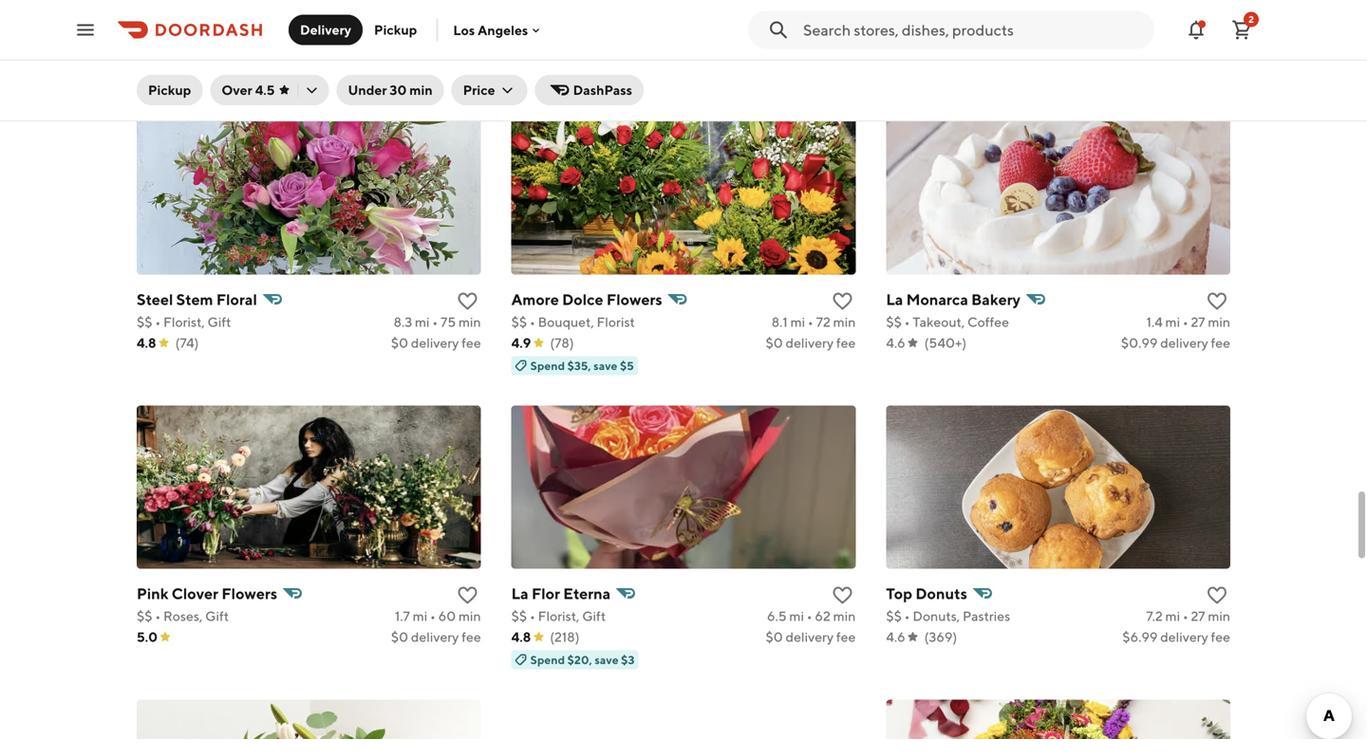 Task type: describe. For each thing, give the bounding box(es) containing it.
gift for pink clover flowers
[[205, 609, 229, 625]]

fee down 4.3 mi • 31 min
[[836, 41, 856, 57]]

mi for top donuts
[[1166, 609, 1180, 625]]

deals:
[[531, 65, 563, 78]]

• down flor
[[530, 609, 535, 625]]

0 horizontal spatial $5
[[620, 360, 634, 373]]

Store search: begin typing to search for stores available on DoorDash text field
[[803, 19, 1143, 40]]

florist
[[597, 314, 635, 330]]

mi for la flor eterna
[[789, 609, 804, 625]]

• left "72"
[[808, 314, 814, 330]]

bouquet,
[[538, 314, 594, 330]]

$​0 for pink clover flowers
[[391, 630, 408, 645]]

5.0 mi • 43 min
[[1141, 20, 1231, 36]]

8.1 mi • 72 min
[[772, 314, 856, 330]]

$​0 delivery fee for amore dolce flowers
[[766, 335, 856, 351]]

$$ for pink clover flowers
[[137, 609, 152, 625]]

amore dolce flowers
[[512, 291, 663, 309]]

$​0 down 3.0
[[391, 41, 408, 57]]

6.5 mi • 62 min
[[767, 609, 856, 625]]

1 horizontal spatial $5
[[643, 65, 657, 78]]

5.0 for 5.0
[[137, 630, 158, 645]]

pink clover flowers
[[137, 585, 277, 603]]

$$ • vegan, dessert
[[512, 20, 629, 36]]

77
[[442, 20, 456, 36]]

4.8 for (303)
[[886, 41, 906, 57]]

steel
[[137, 291, 173, 309]]

2
[[1249, 14, 1254, 25]]

fee for top donuts
[[1211, 630, 1231, 645]]

pickup for top pickup button
[[374, 22, 417, 38]]

60
[[438, 609, 456, 625]]

florist, for 8.3 mi • 75 min
[[163, 314, 205, 330]]

1.7
[[395, 609, 410, 625]]

bakery
[[972, 291, 1021, 309]]

(540+)
[[925, 335, 967, 351]]

min for 5.0 mi • 43 min
[[1208, 20, 1231, 36]]

pickup for the bottommost pickup button
[[148, 82, 191, 98]]

pink
[[137, 585, 169, 603]]

72
[[816, 314, 831, 330]]

• down amore
[[530, 314, 535, 330]]

save for eterna
[[595, 654, 619, 667]]

under 30 min button
[[337, 75, 444, 105]]

$20,
[[568, 654, 592, 667]]

florist, for 6.5 mi • 62 min
[[538, 609, 580, 625]]

1.4 mi • 27 min
[[1147, 314, 1231, 330]]

4.3
[[771, 20, 790, 36]]

$3.99
[[748, 41, 783, 57]]

la for la monarca bakery
[[886, 291, 903, 309]]

steel stem floral
[[137, 291, 257, 309]]

$$ • florist, gourmet gifts
[[137, 20, 294, 36]]

gift up (303)
[[957, 20, 981, 36]]

62
[[815, 609, 831, 625]]

top
[[886, 585, 913, 603]]

los angeles button
[[453, 22, 543, 38]]

deals: 20% off, up to $5
[[531, 65, 657, 78]]

spend $20, save $3
[[531, 654, 635, 667]]

under
[[348, 82, 387, 98]]

$3.99 delivery fee
[[748, 41, 856, 57]]

2 button
[[1223, 11, 1261, 49]]

notification bell image
[[1185, 19, 1208, 41]]

delivery for la monarca bakery
[[1161, 335, 1209, 351]]

pastries
[[963, 609, 1011, 625]]

los angeles
[[453, 22, 528, 38]]

4.9
[[512, 335, 531, 351]]

31
[[818, 20, 831, 36]]

click to add this store to your saved list image for 75
[[456, 290, 479, 313]]

click to add this store to your saved list image up the 7.2 mi • 27 min
[[1206, 585, 1229, 607]]

$35,
[[568, 360, 591, 373]]

(78)
[[550, 335, 574, 351]]

min for 1.4 mi • 27 min
[[1208, 314, 1231, 330]]

4.8 right open menu icon
[[137, 41, 156, 57]]

7.2
[[1147, 609, 1163, 625]]

• up $0.99 delivery fee
[[1183, 314, 1189, 330]]

floral
[[216, 291, 257, 309]]

coffee
[[968, 314, 1009, 330]]

delivery for steel stem floral
[[411, 335, 459, 351]]

delivery button
[[289, 15, 363, 45]]

click to add this store to your saved list image for 31
[[831, 0, 854, 19]]

• right 31 at the right top of page
[[905, 20, 910, 36]]

clover
[[172, 585, 218, 603]]

4.8 for (74)
[[137, 335, 156, 351]]

• right open menu icon
[[155, 20, 161, 36]]

4.5
[[255, 82, 275, 98]]

$$ right open menu icon
[[137, 20, 152, 36]]

8.3 mi • 75 min
[[394, 314, 481, 330]]

4.6 for top
[[886, 630, 906, 645]]

8.3
[[394, 314, 412, 330]]

$$ for steel stem floral
[[137, 314, 152, 330]]

mi for amore dolce flowers
[[791, 314, 805, 330]]

roses,
[[163, 609, 203, 625]]

florist, for 3.0 mi • 77 min
[[163, 20, 205, 36]]

min for 4.3 mi • 31 min
[[833, 20, 856, 36]]

gifts
[[265, 20, 294, 36]]

mi for la monarca bakery
[[1166, 314, 1180, 330]]

delivery
[[300, 22, 351, 38]]

43
[[1190, 20, 1206, 36]]

3.0
[[393, 20, 413, 36]]

(74)
[[175, 335, 199, 351]]

$​0 delivery fee for pink clover flowers
[[391, 630, 481, 645]]

under 30 min
[[348, 82, 433, 98]]

donuts
[[916, 585, 967, 603]]

0 vertical spatial $$ • florist, gift
[[886, 20, 981, 36]]

la flor eterna
[[512, 585, 611, 603]]

min for 1.7 mi • 60 min
[[459, 609, 481, 625]]

75
[[441, 314, 456, 330]]

0 vertical spatial pickup button
[[363, 15, 429, 45]]

• down pink
[[155, 609, 161, 625]]

$$ • takeout, coffee
[[886, 314, 1009, 330]]

• up the $6.99 delivery fee
[[1183, 609, 1189, 625]]

$$ for la monarca bakery
[[886, 314, 902, 330]]

20%
[[566, 65, 590, 78]]

$​0 for amore dolce flowers
[[766, 335, 783, 351]]

delivery for top donuts
[[1161, 630, 1209, 645]]

angeles
[[478, 22, 528, 38]]

over
[[222, 82, 252, 98]]

1.4
[[1147, 314, 1163, 330]]

delivery for pink clover flowers
[[411, 630, 459, 645]]

flowers for amore dolce flowers
[[607, 291, 663, 309]]

• left 77
[[434, 20, 439, 36]]

mi right 4.3
[[792, 20, 807, 36]]

30
[[390, 82, 407, 98]]

delivery for amore dolce flowers
[[786, 335, 834, 351]]

$$ for amore dolce flowers
[[512, 314, 527, 330]]

delivery for la flor eterna
[[786, 630, 834, 645]]

$$ • florist, gift for la flor eterna
[[512, 609, 606, 625]]

min for 8.1 mi • 72 min
[[833, 314, 856, 330]]

8.1
[[772, 314, 788, 330]]

27 for la monarca bakery
[[1191, 314, 1206, 330]]



Task type: locate. For each thing, give the bounding box(es) containing it.
$​0 down 6.5
[[766, 630, 783, 645]]

$$ down steel
[[137, 314, 152, 330]]

$$ up 4.9
[[512, 314, 527, 330]]

1 vertical spatial 4.6
[[886, 630, 906, 645]]

click to add this store to your saved list image up 6.5 mi • 62 min
[[831, 585, 854, 607]]

$$ • florist, gift for steel stem floral
[[137, 314, 231, 330]]

fee down the 8.1 mi • 72 min
[[836, 335, 856, 351]]

save
[[594, 360, 618, 373], [595, 654, 619, 667]]

flowers right clover
[[222, 585, 277, 603]]

1 4.6 from the top
[[886, 335, 906, 351]]

click to add this store to your saved list image up "1.4 mi • 27 min"
[[1206, 290, 1229, 313]]

2 27 from the top
[[1191, 609, 1206, 625]]

mi for steel stem floral
[[415, 314, 430, 330]]

1 horizontal spatial pickup
[[374, 22, 417, 38]]

1 horizontal spatial flowers
[[607, 291, 663, 309]]

6.5
[[767, 609, 787, 625]]

0 vertical spatial la
[[886, 291, 903, 309]]

mi right 3.0
[[416, 20, 431, 36]]

2 vertical spatial $$ • florist, gift
[[512, 609, 606, 625]]

los
[[453, 22, 475, 38]]

1 spend from the top
[[531, 360, 565, 373]]

gourmet
[[208, 20, 262, 36]]

1 vertical spatial $$ • florist, gift
[[137, 314, 231, 330]]

dashpass
[[573, 82, 632, 98]]

flowers up florist
[[607, 291, 663, 309]]

amore
[[512, 291, 559, 309]]

click to add this store to your saved list image
[[831, 0, 854, 19], [1206, 0, 1229, 19], [456, 290, 479, 313], [831, 290, 854, 313]]

pickup button left 77
[[363, 15, 429, 45]]

la left flor
[[512, 585, 529, 603]]

open menu image
[[74, 19, 97, 41]]

4.6
[[886, 335, 906, 351], [886, 630, 906, 645]]

$​0 delivery fee for la flor eterna
[[766, 630, 856, 645]]

save for flowers
[[594, 360, 618, 373]]

gift for steel stem floral
[[208, 314, 231, 330]]

la left monarca in the top right of the page
[[886, 291, 903, 309]]

0 vertical spatial spend
[[531, 360, 565, 373]]

$​0 delivery fee down "5.0 mi • 43 min"
[[1141, 41, 1231, 57]]

min up the $6.99 delivery fee
[[1208, 609, 1231, 625]]

$$ for la flor eterna
[[512, 609, 527, 625]]

$​0 delivery fee down 1.7 mi • 60 min
[[391, 630, 481, 645]]

la monarca bakery
[[886, 291, 1021, 309]]

0 vertical spatial 27
[[1191, 314, 1206, 330]]

florist, left gourmet
[[163, 20, 205, 36]]

0 vertical spatial flowers
[[607, 291, 663, 309]]

mi right 6.5
[[789, 609, 804, 625]]

delivery down the 8.1 mi • 72 min
[[786, 335, 834, 351]]

vegan,
[[538, 20, 580, 36]]

$​0 delivery fee for steel stem floral
[[391, 335, 481, 351]]

fee down 8.3 mi • 75 min
[[462, 335, 481, 351]]

mi right 1.4
[[1166, 314, 1180, 330]]

$​0 delivery fee
[[391, 41, 481, 57], [1141, 41, 1231, 57], [391, 335, 481, 351], [766, 335, 856, 351], [391, 630, 481, 645], [766, 630, 856, 645]]

min right 77
[[459, 20, 481, 36]]

1 vertical spatial pickup button
[[137, 75, 203, 105]]

1 horizontal spatial la
[[886, 291, 903, 309]]

florist, up (218)
[[538, 609, 580, 625]]

• left takeout,
[[905, 314, 910, 330]]

• left "60"
[[430, 609, 436, 625]]

delivery down 4.3 mi • 31 min
[[786, 41, 834, 57]]

27 up the $6.99 delivery fee
[[1191, 609, 1206, 625]]

flowers
[[607, 291, 663, 309], [222, 585, 277, 603]]

delivery down "1.4 mi • 27 min"
[[1161, 335, 1209, 351]]

$0.99 delivery fee
[[1121, 335, 1231, 351]]

mi for pink clover flowers
[[413, 609, 428, 625]]

takeout,
[[913, 314, 965, 330]]

delivery down "5.0 mi • 43 min"
[[1161, 41, 1209, 57]]

click to add this store to your saved list image up 1.7 mi • 60 min
[[456, 585, 479, 607]]

4.8 left (303)
[[886, 41, 906, 57]]

up
[[613, 65, 627, 78]]

fee left 1 items, open order cart icon
[[1211, 41, 1231, 57]]

spend down (78)
[[531, 360, 565, 373]]

$$ • florist, gift
[[886, 20, 981, 36], [137, 314, 231, 330], [512, 609, 606, 625]]

fee for pink clover flowers
[[462, 630, 481, 645]]

2 4.6 from the top
[[886, 630, 906, 645]]

$$ • donuts, pastries
[[886, 609, 1011, 625]]

price
[[463, 82, 495, 98]]

$$ down pink
[[137, 609, 152, 625]]

1 horizontal spatial pickup button
[[363, 15, 429, 45]]

fee for la monarca bakery
[[1211, 335, 1231, 351]]

pickup button
[[363, 15, 429, 45], [137, 75, 203, 105]]

click to add this store to your saved list image up 4.3 mi • 31 min
[[831, 0, 854, 19]]

mi
[[416, 20, 431, 36], [792, 20, 807, 36], [1164, 20, 1179, 36], [415, 314, 430, 330], [791, 314, 805, 330], [1166, 314, 1180, 330], [413, 609, 428, 625], [789, 609, 804, 625], [1166, 609, 1180, 625]]

• down steel
[[155, 314, 161, 330]]

min right "72"
[[833, 314, 856, 330]]

• left 75
[[432, 314, 438, 330]]

$5
[[643, 65, 657, 78], [620, 360, 634, 373]]

min right "60"
[[459, 609, 481, 625]]

$6.99 delivery fee
[[1123, 630, 1231, 645]]

flor
[[532, 585, 560, 603]]

delivery down 8.3 mi • 75 min
[[411, 335, 459, 351]]

pickup button left over
[[137, 75, 203, 105]]

min right 31 at the right top of page
[[833, 20, 856, 36]]

0 horizontal spatial 5.0
[[137, 630, 158, 645]]

$$
[[137, 20, 152, 36], [512, 20, 527, 36], [886, 20, 902, 36], [137, 314, 152, 330], [512, 314, 527, 330], [886, 314, 902, 330], [137, 609, 152, 625], [512, 609, 527, 625], [886, 609, 902, 625]]

1 vertical spatial pickup
[[148, 82, 191, 98]]

$​0 down '1.7'
[[391, 630, 408, 645]]

delivery down 1.7 mi • 60 min
[[411, 630, 459, 645]]

$​0 down "5.0 mi • 43 min"
[[1141, 41, 1158, 57]]

• down "top"
[[905, 609, 910, 625]]

4.3 mi • 31 min
[[771, 20, 856, 36]]

min for 7.2 mi • 27 min
[[1208, 609, 1231, 625]]

mi right 8.3
[[415, 314, 430, 330]]

florist, up (303)
[[913, 20, 954, 36]]

top donuts
[[886, 585, 967, 603]]

la for la flor eterna
[[512, 585, 529, 603]]

(369)
[[925, 630, 957, 645]]

spend for flor
[[531, 654, 565, 667]]

$​0 for steel stem floral
[[391, 335, 408, 351]]

•
[[155, 20, 161, 36], [434, 20, 439, 36], [530, 20, 535, 36], [810, 20, 815, 36], [905, 20, 910, 36], [1182, 20, 1187, 36], [155, 314, 161, 330], [432, 314, 438, 330], [530, 314, 535, 330], [808, 314, 814, 330], [905, 314, 910, 330], [1183, 314, 1189, 330], [155, 609, 161, 625], [430, 609, 436, 625], [530, 609, 535, 625], [807, 609, 812, 625], [905, 609, 910, 625], [1183, 609, 1189, 625]]

1 vertical spatial spend
[[531, 654, 565, 667]]

2 spend from the top
[[531, 654, 565, 667]]

min for 6.5 mi • 62 min
[[833, 609, 856, 625]]

$5 right to
[[643, 65, 657, 78]]

• left 31 at the right top of page
[[810, 20, 815, 36]]

fee down 1.7 mi • 60 min
[[462, 630, 481, 645]]

min for 8.3 mi • 75 min
[[459, 314, 481, 330]]

dolce
[[562, 291, 604, 309]]

$$ down la flor eterna
[[512, 609, 527, 625]]

click to add this store to your saved list image for 72
[[831, 290, 854, 313]]

0 horizontal spatial flowers
[[222, 585, 277, 603]]

5.0 for 5.0 mi • 43 min
[[1141, 20, 1162, 36]]

save right $35,
[[594, 360, 618, 373]]

gift down pink clover flowers
[[205, 609, 229, 625]]

27 for top donuts
[[1191, 609, 1206, 625]]

gift down floral
[[208, 314, 231, 330]]

4.6 for la
[[886, 335, 906, 351]]

delivery down 6.5 mi • 62 min
[[786, 630, 834, 645]]

eterna
[[563, 585, 611, 603]]

spend for dolce
[[531, 360, 565, 373]]

$​0 down 8.1
[[766, 335, 783, 351]]

$$ left vegan,
[[512, 20, 527, 36]]

4.6 down "top"
[[886, 630, 906, 645]]

1 vertical spatial save
[[595, 654, 619, 667]]

• left 62
[[807, 609, 812, 625]]

$​0 down 8.3
[[391, 335, 408, 351]]

off,
[[592, 65, 610, 78]]

min right 30
[[410, 82, 433, 98]]

4.8 for (218)
[[512, 630, 531, 645]]

pickup left over
[[148, 82, 191, 98]]

0 horizontal spatial la
[[512, 585, 529, 603]]

pickup
[[374, 22, 417, 38], [148, 82, 191, 98]]

1 vertical spatial la
[[512, 585, 529, 603]]

0 horizontal spatial $$ • florist, gift
[[137, 314, 231, 330]]

7.2 mi • 27 min
[[1147, 609, 1231, 625]]

$$ • bouquet, florist
[[512, 314, 635, 330]]

$​0 delivery fee down 3.0 mi • 77 min
[[391, 41, 481, 57]]

click to add this store to your saved list image
[[1206, 290, 1229, 313], [456, 585, 479, 607], [831, 585, 854, 607], [1206, 585, 1229, 607]]

0 vertical spatial 4.6
[[886, 335, 906, 351]]

spend $35, save $5
[[531, 360, 634, 373]]

0 horizontal spatial pickup
[[148, 82, 191, 98]]

florist, for 5.0 mi • 43 min
[[913, 20, 954, 36]]

(303)
[[925, 41, 958, 57]]

dessert
[[583, 20, 629, 36]]

$​0 for la flor eterna
[[766, 630, 783, 645]]

0 vertical spatial $5
[[643, 65, 657, 78]]

click to add this store to your saved list image for flowers
[[456, 585, 479, 607]]

0 vertical spatial pickup
[[374, 22, 417, 38]]

click to add this store to your saved list image left 1 items, open order cart icon
[[1206, 0, 1229, 19]]

over 4.5 button
[[210, 75, 329, 105]]

1 vertical spatial 27
[[1191, 609, 1206, 625]]

1 27 from the top
[[1191, 314, 1206, 330]]

1 vertical spatial 5.0
[[137, 630, 158, 645]]

$6.99
[[1123, 630, 1158, 645]]

(218)
[[550, 630, 580, 645]]

over 4.5
[[222, 82, 275, 98]]

min right 75
[[459, 314, 481, 330]]

donuts,
[[913, 609, 960, 625]]

$$ • roses, gift
[[137, 609, 229, 625]]

delivery down 3.0 mi • 77 min
[[411, 41, 459, 57]]

click to add this store to your saved list image up the 8.1 mi • 72 min
[[831, 290, 854, 313]]

0 vertical spatial save
[[594, 360, 618, 373]]

5.0 left notification bell image
[[1141, 20, 1162, 36]]

fee down los on the left
[[462, 41, 481, 57]]

click to add this store to your saved list image for 43
[[1206, 0, 1229, 19]]

fee for amore dolce flowers
[[836, 335, 856, 351]]

$$ • florist, gift up (303)
[[886, 20, 981, 36]]

1 horizontal spatial $$ • florist, gift
[[512, 609, 606, 625]]

1 horizontal spatial 5.0
[[1141, 20, 1162, 36]]

min inside button
[[410, 82, 433, 98]]

1 items, open order cart image
[[1231, 19, 1253, 41]]

la
[[886, 291, 903, 309], [512, 585, 529, 603]]

min right 62
[[833, 609, 856, 625]]

flowers for pink clover flowers
[[222, 585, 277, 603]]

• left vegan,
[[530, 20, 535, 36]]

fee
[[462, 41, 481, 57], [836, 41, 856, 57], [1211, 41, 1231, 57], [462, 335, 481, 351], [836, 335, 856, 351], [1211, 335, 1231, 351], [462, 630, 481, 645], [836, 630, 856, 645], [1211, 630, 1231, 645]]

3.0 mi • 77 min
[[393, 20, 481, 36]]

fee down "1.4 mi • 27 min"
[[1211, 335, 1231, 351]]

1 vertical spatial $5
[[620, 360, 634, 373]]

$0.99
[[1121, 335, 1158, 351]]

$3
[[621, 654, 635, 667]]

4.8
[[137, 41, 156, 57], [886, 41, 906, 57], [137, 335, 156, 351], [512, 630, 531, 645]]

1.7 mi • 60 min
[[395, 609, 481, 625]]

$$ for top donuts
[[886, 609, 902, 625]]

gift for la flor eterna
[[582, 609, 606, 625]]

fee for steel stem floral
[[462, 335, 481, 351]]

fee for la flor eterna
[[836, 630, 856, 645]]

1 vertical spatial flowers
[[222, 585, 277, 603]]

click to add this store to your saved list image for eterna
[[831, 585, 854, 607]]

0 vertical spatial 5.0
[[1141, 20, 1162, 36]]

• left 43 on the top of page
[[1182, 20, 1187, 36]]

min
[[459, 20, 481, 36], [833, 20, 856, 36], [1208, 20, 1231, 36], [410, 82, 433, 98], [459, 314, 481, 330], [833, 314, 856, 330], [1208, 314, 1231, 330], [459, 609, 481, 625], [833, 609, 856, 625], [1208, 609, 1231, 625]]

$​0 delivery fee down 8.3 mi • 75 min
[[391, 335, 481, 351]]

min for 3.0 mi • 77 min
[[459, 20, 481, 36]]

price button
[[452, 75, 528, 105]]

2 horizontal spatial $$ • florist, gift
[[886, 20, 981, 36]]

dashpass button
[[535, 75, 644, 105]]

delivery down the 7.2 mi • 27 min
[[1161, 630, 1209, 645]]

27
[[1191, 314, 1206, 330], [1191, 609, 1206, 625]]

$$ left takeout,
[[886, 314, 902, 330]]

click to add this store to your saved list image for bakery
[[1206, 290, 1229, 313]]

4.8 left (218)
[[512, 630, 531, 645]]

0 horizontal spatial pickup button
[[137, 75, 203, 105]]

$$ right 31 at the right top of page
[[886, 20, 902, 36]]

spend down (218)
[[531, 654, 565, 667]]

$$ • florist, gift up (74)
[[137, 314, 231, 330]]

$$ • florist, gift up (218)
[[512, 609, 606, 625]]

fee down 6.5 mi • 62 min
[[836, 630, 856, 645]]

click to add this store to your saved list image up 8.3 mi • 75 min
[[456, 290, 479, 313]]

$​0 delivery fee down 6.5 mi • 62 min
[[766, 630, 856, 645]]

stem
[[176, 291, 213, 309]]

delivery
[[411, 41, 459, 57], [786, 41, 834, 57], [1161, 41, 1209, 57], [411, 335, 459, 351], [786, 335, 834, 351], [1161, 335, 1209, 351], [411, 630, 459, 645], [786, 630, 834, 645], [1161, 630, 1209, 645]]

mi right 7.2 at the right
[[1166, 609, 1180, 625]]

mi left notification bell image
[[1164, 20, 1179, 36]]



Task type: vqa. For each thing, say whether or not it's contained in the screenshot.


